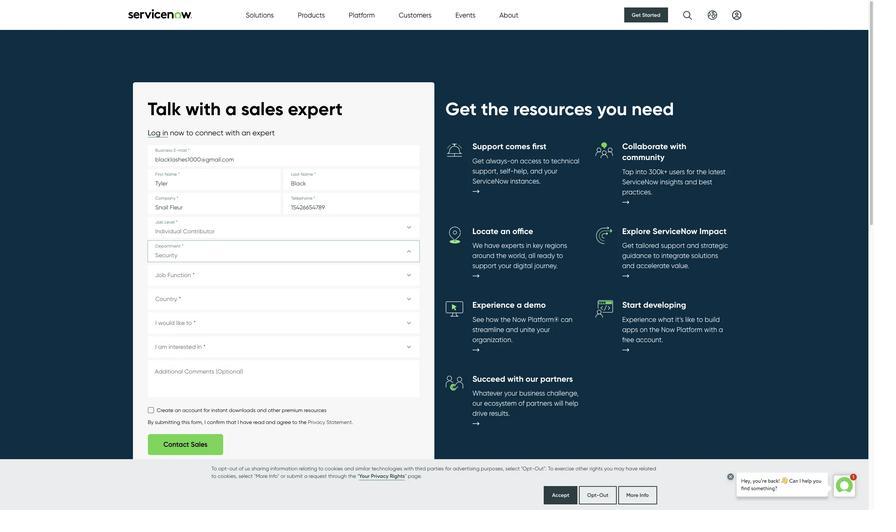 Task type: locate. For each thing, give the bounding box(es) containing it.
with inside to opt-out of us sharing information relating to cookies and similar technologies with third parties for advertising purposes, select "opt-out".  to exercise other rights you may have related to cookies, select "more info" or submit a request through the "
[[404, 466, 414, 472]]

solutions button
[[246, 10, 274, 20]]

experience up how
[[472, 300, 515, 311]]

your down technical
[[544, 167, 558, 175]]

and up read
[[257, 408, 267, 414]]

None text field
[[148, 361, 419, 398]]

a down relating
[[304, 474, 308, 480]]

1 vertical spatial privacy
[[371, 473, 389, 480]]

to right out".
[[548, 466, 554, 472]]

1 vertical spatial partners
[[526, 400, 552, 408]]

an right create
[[175, 408, 181, 414]]

1 vertical spatial you
[[604, 466, 613, 472]]

this
[[181, 420, 190, 426]]

we
[[472, 242, 483, 250]]

and down guidance
[[622, 262, 635, 270]]

users
[[669, 168, 685, 176]]

1 vertical spatial of
[[239, 466, 244, 472]]

to inside experience what it's like to build apps on the now platform with a free account.
[[697, 316, 703, 324]]

more info
[[626, 493, 649, 499]]

get inside get tailored support and strategic guidance to integrate solutions and accelerate value.
[[622, 242, 634, 250]]

your inside get always-on access to technical support, self-help, and your servicenow instances.
[[544, 167, 558, 175]]

0 vertical spatial of
[[519, 400, 525, 408]]

have down the 'downloads' at the left
[[240, 420, 252, 426]]

to up the accelerate
[[653, 252, 660, 260]]

comes
[[506, 142, 530, 152]]

accept button
[[544, 487, 578, 505]]

for right parties
[[445, 466, 452, 472]]

and left the similar
[[344, 466, 354, 472]]

have up around
[[484, 242, 500, 250]]

get for get started
[[632, 12, 641, 18]]

with up users
[[670, 142, 686, 152]]

servicenow down 'support,'
[[472, 178, 509, 185]]

experience for experience what it's like to build apps on the now platform with a free account.
[[622, 316, 656, 324]]

and down the access
[[530, 167, 543, 175]]

1 vertical spatial platform
[[677, 326, 703, 334]]

with up page.
[[404, 466, 414, 472]]

get always-on access to technical support, self-help, and your servicenow instances.
[[472, 157, 580, 185]]

integrate
[[661, 252, 690, 260]]

insights
[[660, 178, 683, 186]]

0 horizontal spatial of
[[239, 466, 244, 472]]

help
[[565, 400, 578, 408]]

of inside to opt-out of us sharing information relating to cookies and similar technologies with third parties for advertising purposes, select "opt-out".  to exercise other rights you may have related to cookies, select "more info" or submit a request through the "
[[239, 466, 244, 472]]

2 " from the left
[[405, 474, 407, 480]]

how
[[486, 316, 499, 324]]

started
[[642, 12, 661, 18]]

1 horizontal spatial have
[[484, 242, 500, 250]]

sharing
[[251, 466, 269, 472]]

with right connect
[[225, 129, 240, 138]]

2 horizontal spatial have
[[626, 466, 638, 472]]

a down build in the right of the page
[[719, 326, 723, 334]]

0 vertical spatial on
[[511, 157, 518, 165]]

the inside experience what it's like to build apps on the now platform with a free account.
[[649, 326, 660, 334]]

to right agree
[[292, 420, 297, 426]]

1 horizontal spatial of
[[519, 400, 525, 408]]

tailored
[[636, 242, 659, 250]]

1 vertical spatial now
[[661, 326, 675, 334]]

experience
[[472, 300, 515, 311], [622, 316, 656, 324]]

exercise
[[555, 466, 574, 472]]

to down regions
[[557, 252, 563, 260]]

instances.
[[510, 178, 541, 185]]

support inside the we have experts in key regions around the world, all ready to support your digital journey.
[[472, 262, 497, 270]]

a left demo
[[517, 300, 522, 311]]

of down business
[[519, 400, 525, 408]]

to right like on the bottom of page
[[697, 316, 703, 324]]

ecosystem
[[484, 400, 517, 408]]

collaborate
[[622, 142, 668, 152]]

purposes,
[[481, 466, 504, 472]]

"
[[357, 474, 359, 480], [405, 474, 407, 480]]

connect
[[195, 129, 224, 138]]

in right "log"
[[162, 129, 168, 138]]

with down build in the right of the page
[[704, 326, 717, 334]]

1 horizontal spatial other
[[576, 466, 588, 472]]

contact sales
[[163, 441, 208, 450]]

have
[[484, 242, 500, 250], [240, 420, 252, 426], [626, 466, 638, 472]]

1 vertical spatial our
[[472, 400, 482, 408]]

see
[[472, 316, 484, 324]]

1 horizontal spatial privacy
[[371, 473, 389, 480]]

2 to from the left
[[548, 466, 554, 472]]

us
[[245, 466, 250, 472]]

contact sales button
[[148, 435, 223, 456]]

servicenow down the into
[[622, 178, 658, 186]]

whatever your business challenge, our ecosystem of partners will help drive results.
[[472, 390, 579, 418]]

1 " from the left
[[357, 474, 359, 480]]

cookies
[[325, 466, 343, 472]]

get for get the resources you need
[[446, 98, 477, 120]]

with inside experience what it's like to build apps on the now platform with a free account.
[[704, 326, 717, 334]]

0 horizontal spatial experience
[[472, 300, 515, 311]]

the inside the we have experts in key regions around the world, all ready to support your digital journey.
[[496, 252, 507, 260]]

2 i from the left
[[238, 420, 239, 426]]

what
[[658, 316, 674, 324]]

0 vertical spatial other
[[268, 408, 281, 414]]

now up unite
[[513, 316, 526, 324]]

platform
[[349, 11, 375, 19], [677, 326, 703, 334]]

0 vertical spatial you
[[597, 98, 627, 120]]

support,
[[472, 167, 498, 175]]

your inside 'whatever your business challenge, our ecosystem of partners will help drive results.'
[[504, 390, 518, 398]]

on up help,
[[511, 157, 518, 165]]

and left unite
[[506, 326, 518, 334]]

get inside get always-on access to technical support, self-help, and your servicenow instances.
[[472, 157, 484, 165]]

of left us
[[239, 466, 244, 472]]

1 horizontal spatial our
[[526, 374, 538, 385]]

1 vertical spatial select
[[238, 474, 253, 480]]

and right read
[[266, 420, 275, 426]]

asterisk
[[194, 460, 212, 466]]

the
[[481, 98, 509, 120], [697, 168, 707, 176], [496, 252, 507, 260], [501, 316, 511, 324], [649, 326, 660, 334], [299, 420, 307, 426], [348, 474, 356, 480]]

resources
[[513, 98, 593, 120], [304, 408, 327, 414]]

2 horizontal spatial for
[[687, 168, 695, 176]]

your up the ecosystem
[[504, 390, 518, 398]]

1 vertical spatial other
[[576, 466, 588, 472]]

i right form,
[[205, 420, 206, 426]]

support up integrate at the right of page
[[661, 242, 685, 250]]

about button
[[500, 10, 518, 20]]

practices.
[[622, 188, 652, 196]]

0 horizontal spatial i
[[205, 420, 206, 426]]

platform inside experience what it's like to build apps on the now platform with a free account.
[[677, 326, 703, 334]]

1 horizontal spatial support
[[661, 242, 685, 250]]

Telephone telephone field
[[284, 193, 419, 214]]

0 vertical spatial now
[[513, 316, 526, 324]]

0 horizontal spatial on
[[511, 157, 518, 165]]

request
[[309, 474, 327, 480]]

may
[[614, 466, 625, 472]]

1 horizontal spatial to
[[548, 466, 554, 472]]

demo
[[524, 300, 546, 311]]

events button
[[456, 10, 476, 20]]

0 horizontal spatial our
[[472, 400, 482, 408]]

by
[[148, 420, 154, 426]]

select
[[505, 466, 520, 472], [238, 474, 253, 480]]

and up the solutions at the right
[[687, 242, 699, 250]]

create
[[157, 408, 173, 414]]

0 horizontal spatial resources
[[304, 408, 327, 414]]

your down platform®
[[537, 326, 550, 334]]

0 horizontal spatial "
[[357, 474, 359, 480]]

0 vertical spatial for
[[687, 168, 695, 176]]

more
[[626, 493, 639, 499]]

0 vertical spatial experience
[[472, 300, 515, 311]]

privacy statement link
[[308, 420, 352, 426]]

an down talk with a sales expert
[[242, 129, 251, 138]]

1 horizontal spatial "
[[405, 474, 407, 480]]

our up drive
[[472, 400, 482, 408]]

Business E-mail text field
[[148, 145, 419, 166]]

1 horizontal spatial i
[[238, 420, 239, 426]]

other up agree
[[268, 408, 281, 414]]

on
[[511, 157, 518, 165], [640, 326, 648, 334]]

partners
[[540, 374, 573, 385], [526, 400, 552, 408]]

self-
[[500, 167, 514, 175]]

select left '"opt-'
[[505, 466, 520, 472]]

partners inside 'whatever your business challenge, our ecosystem of partners will help drive results.'
[[526, 400, 552, 408]]

1 vertical spatial in
[[526, 242, 531, 250]]

a inside experience what it's like to build apps on the now platform with a free account.
[[719, 326, 723, 334]]

i right that
[[238, 420, 239, 426]]

0 vertical spatial privacy
[[308, 420, 325, 426]]

of
[[519, 400, 525, 408], [239, 466, 244, 472]]

results.
[[489, 410, 510, 418]]

experience a demo
[[472, 300, 546, 311]]

an left asterisk
[[186, 460, 192, 466]]

0 vertical spatial in
[[162, 129, 168, 138]]

the inside to opt-out of us sharing information relating to cookies and similar technologies with third parties for advertising purposes, select "opt-out".  to exercise other rights you may have related to cookies, select "more info" or submit a request through the "
[[348, 474, 356, 480]]

tap
[[622, 168, 634, 176]]

1 vertical spatial experience
[[622, 316, 656, 324]]

to down (*)
[[211, 466, 217, 472]]

premium
[[282, 408, 303, 414]]

and left best
[[685, 178, 697, 186]]

2 vertical spatial have
[[626, 466, 638, 472]]

1 vertical spatial on
[[640, 326, 648, 334]]

" left page.
[[405, 474, 407, 480]]

tap into 300k+ users for the latest servicenow insights and best practices.
[[622, 168, 726, 196]]

digital
[[513, 262, 533, 270]]

1 horizontal spatial in
[[526, 242, 531, 250]]

1 horizontal spatial on
[[640, 326, 648, 334]]

you
[[597, 98, 627, 120], [604, 466, 613, 472]]

1 horizontal spatial now
[[661, 326, 675, 334]]

our
[[526, 374, 538, 385], [472, 400, 482, 408]]

privacy down technologies
[[371, 473, 389, 480]]

privacy left statement
[[308, 420, 325, 426]]

confirm
[[207, 420, 225, 426]]

a inside to opt-out of us sharing information relating to cookies and similar technologies with third parties for advertising purposes, select "opt-out".  to exercise other rights you may have related to cookies, select "more info" or submit a request through the "
[[304, 474, 308, 480]]

1 horizontal spatial platform
[[677, 326, 703, 334]]

0 horizontal spatial expert
[[252, 129, 275, 138]]

third
[[415, 466, 426, 472]]

0 vertical spatial partners
[[540, 374, 573, 385]]

1 horizontal spatial experience
[[622, 316, 656, 324]]

log in now to connect with an expert
[[148, 129, 275, 138]]

have right 'may'
[[626, 466, 638, 472]]

platform button
[[349, 10, 375, 20]]

0 horizontal spatial to
[[211, 466, 217, 472]]

on up account.
[[640, 326, 648, 334]]

sales
[[191, 441, 208, 450]]

support
[[661, 242, 685, 250], [472, 262, 497, 270]]

in inside the we have experts in key regions around the world, all ready to support your digital journey.
[[526, 242, 531, 250]]

into
[[636, 168, 647, 176]]

1 vertical spatial support
[[472, 262, 497, 270]]

for left instant
[[204, 408, 210, 414]]

have inside to opt-out of us sharing information relating to cookies and similar technologies with third parties for advertising purposes, select "opt-out".  to exercise other rights you may have related to cookies, select "more info" or submit a request through the "
[[626, 466, 638, 472]]

of inside 'whatever your business challenge, our ecosystem of partners will help drive results.'
[[519, 400, 525, 408]]

value.
[[671, 262, 689, 270]]

succeed
[[472, 374, 505, 385]]

partners down business
[[526, 400, 552, 408]]

other left rights
[[576, 466, 588, 472]]

support down around
[[472, 262, 497, 270]]

" down the similar
[[357, 474, 359, 480]]

0 horizontal spatial for
[[204, 408, 210, 414]]

select down us
[[238, 474, 253, 480]]

the inside see how the now platform® can streamline and unite your organization.
[[501, 316, 511, 324]]

partners up challenge, on the right bottom
[[540, 374, 573, 385]]

expert
[[288, 98, 343, 120], [252, 129, 275, 138]]

to inside get tailored support and strategic guidance to integrate solutions and accelerate value.
[[653, 252, 660, 260]]

technical
[[551, 157, 580, 165]]

0 vertical spatial support
[[661, 242, 685, 250]]

support comes first
[[472, 142, 547, 152]]

log in link
[[148, 129, 168, 138]]

1 horizontal spatial resources
[[513, 98, 593, 120]]

now down the "what"
[[661, 326, 675, 334]]

your down world,
[[498, 262, 512, 270]]

developing
[[643, 300, 686, 311]]

key
[[533, 242, 543, 250]]

1 vertical spatial have
[[240, 420, 252, 426]]

1 horizontal spatial for
[[445, 466, 452, 472]]

our up business
[[526, 374, 538, 385]]

0 vertical spatial have
[[484, 242, 500, 250]]

free
[[622, 336, 634, 344]]

access
[[520, 157, 541, 165]]

0 horizontal spatial now
[[513, 316, 526, 324]]

0 vertical spatial resources
[[513, 98, 593, 120]]

opt-out
[[587, 493, 609, 499]]

2 vertical spatial for
[[445, 466, 452, 472]]

other inside to opt-out of us sharing information relating to cookies and similar technologies with third parties for advertising purposes, select "opt-out".  to exercise other rights you may have related to cookies, select "more info" or submit a request through the "
[[576, 466, 588, 472]]

experience inside experience what it's like to build apps on the now platform with a free account.
[[622, 316, 656, 324]]

to up request at the bottom of page
[[319, 466, 324, 472]]

0 vertical spatial expert
[[288, 98, 343, 120]]

for right users
[[687, 168, 695, 176]]

in left the key
[[526, 242, 531, 250]]

0 horizontal spatial platform
[[349, 11, 375, 19]]

1 vertical spatial expert
[[252, 129, 275, 138]]

0 horizontal spatial support
[[472, 262, 497, 270]]

1 horizontal spatial select
[[505, 466, 520, 472]]

ready
[[537, 252, 555, 260]]

1 vertical spatial for
[[204, 408, 210, 414]]

1 to from the left
[[211, 466, 217, 472]]

or
[[281, 474, 285, 480]]

locate an office
[[472, 226, 533, 237]]

experience up apps
[[622, 316, 656, 324]]

to right the access
[[543, 157, 550, 165]]



Task type: vqa. For each thing, say whether or not it's contained in the screenshot.


Task type: describe. For each thing, give the bounding box(es) containing it.
with inside collaborate with community
[[670, 142, 686, 152]]

to right the now
[[186, 129, 193, 138]]

the inside 'tap into 300k+ users for the latest servicenow insights and best practices.'
[[697, 168, 707, 176]]

explore
[[622, 226, 651, 237]]

events
[[456, 11, 476, 19]]

get for get tailored support and strategic guidance to integrate solutions and accelerate value.
[[622, 242, 634, 250]]

locate
[[472, 226, 499, 237]]

1 horizontal spatial expert
[[288, 98, 343, 120]]

you inside to opt-out of us sharing information relating to cookies and similar technologies with third parties for advertising purposes, select "opt-out".  to exercise other rights you may have related to cookies, select "more info" or submit a request through the "
[[604, 466, 613, 472]]

experience for experience a demo
[[472, 300, 515, 311]]

relating
[[299, 466, 317, 472]]

products button
[[298, 10, 325, 20]]

customers
[[399, 11, 432, 19]]

cookies,
[[218, 474, 237, 480]]

1 i from the left
[[205, 420, 206, 426]]

0 horizontal spatial other
[[268, 408, 281, 414]]

customers button
[[399, 10, 432, 20]]

0 vertical spatial select
[[505, 466, 520, 472]]

rights
[[390, 473, 405, 480]]

submit
[[287, 474, 303, 480]]

" inside 'your privacy rights " page.'
[[405, 474, 407, 480]]

now inside experience what it's like to build apps on the now platform with a free account.
[[661, 326, 675, 334]]

agree
[[277, 420, 291, 426]]

by submitting this form, i confirm that i have read and agree to the privacy statement .
[[148, 420, 353, 426]]

servicenow inside 'tap into 300k+ users for the latest servicenow insights and best practices.'
[[622, 178, 658, 186]]

required.
[[229, 460, 250, 466]]

drive
[[472, 410, 488, 418]]

fields
[[161, 460, 174, 466]]

solutions
[[246, 11, 274, 19]]

create an account for instant downloads and other premium resources
[[157, 408, 327, 414]]

talk with a sales expert
[[148, 98, 343, 120]]

all
[[528, 252, 535, 260]]

on inside get always-on access to technical support, self-help, and your servicenow instances.
[[511, 157, 518, 165]]

instant
[[211, 408, 228, 414]]

your inside see how the now platform® can streamline and unite your organization.
[[537, 326, 550, 334]]

with up business
[[507, 374, 524, 385]]

your
[[359, 473, 370, 480]]

best
[[699, 178, 712, 186]]

1 vertical spatial resources
[[304, 408, 327, 414]]

and inside 'tap into 300k+ users for the latest servicenow insights and best practices.'
[[685, 178, 697, 186]]

log
[[148, 129, 161, 138]]

account
[[182, 408, 202, 414]]

like
[[685, 316, 695, 324]]

for inside 'tap into 300k+ users for the latest servicenow insights and best practices.'
[[687, 168, 695, 176]]

0 vertical spatial platform
[[349, 11, 375, 19]]

and inside to opt-out of us sharing information relating to cookies and similar technologies with third parties for advertising purposes, select "opt-out".  to exercise other rights you may have related to cookies, select "more info" or submit a request through the "
[[344, 466, 354, 472]]

information
[[270, 466, 298, 472]]

to opt-out of us sharing information relating to cookies and similar technologies with third parties for advertising purposes, select "opt-out".  to exercise other rights you may have related to cookies, select "more info" or submit a request through the "
[[211, 466, 656, 480]]

0 horizontal spatial in
[[162, 129, 168, 138]]

need
[[632, 98, 674, 120]]

with right fields
[[175, 460, 185, 466]]

advertising
[[453, 466, 480, 472]]

guidance
[[622, 252, 652, 260]]

form fields with an asterisk (*) are required.
[[148, 460, 250, 466]]

whatever
[[472, 390, 503, 398]]

"opt-
[[521, 466, 535, 472]]

can
[[561, 316, 573, 324]]

with up connect
[[185, 98, 221, 120]]

get for get always-on access to technical support, self-help, and your servicenow instances.
[[472, 157, 484, 165]]

have inside the we have experts in key regions around the world, all ready to support your digital journey.
[[484, 242, 500, 250]]

to left cookies,
[[211, 474, 216, 480]]

challenge,
[[547, 390, 579, 398]]

streamline
[[472, 326, 504, 334]]

to inside the we have experts in key regions around the world, all ready to support your digital journey.
[[557, 252, 563, 260]]

parties
[[427, 466, 444, 472]]

page.
[[408, 474, 422, 480]]

explore servicenow impact
[[622, 226, 727, 237]]

opt-
[[218, 466, 229, 472]]

rights
[[590, 466, 603, 472]]

on inside experience what it's like to build apps on the now platform with a free account.
[[640, 326, 648, 334]]

platform®
[[528, 316, 559, 324]]

your inside the we have experts in key regions around the world, all ready to support your digital journey.
[[498, 262, 512, 270]]

always-
[[486, 157, 511, 165]]

0 vertical spatial our
[[526, 374, 538, 385]]

go to servicenow account image
[[732, 10, 741, 20]]

about
[[500, 11, 518, 19]]

we have experts in key regions around the world, all ready to support your digital journey.
[[472, 242, 567, 270]]

Last Name text field
[[284, 169, 419, 190]]

0 horizontal spatial select
[[238, 474, 253, 480]]

servicenow up get tailored support and strategic guidance to integrate solutions and accelerate value.
[[653, 226, 698, 237]]

and inside get always-on access to technical support, self-help, and your servicenow instances.
[[530, 167, 543, 175]]

support inside get tailored support and strategic guidance to integrate solutions and accelerate value.
[[661, 242, 685, 250]]

(*)
[[213, 460, 218, 466]]

help,
[[514, 167, 529, 175]]

first
[[532, 142, 547, 152]]

will
[[554, 400, 563, 408]]

related
[[639, 466, 656, 472]]

Company text field
[[148, 193, 281, 214]]

accelerate
[[636, 262, 670, 270]]

downloads
[[229, 408, 256, 414]]

submitting
[[155, 420, 180, 426]]

regions
[[545, 242, 567, 250]]

office
[[513, 226, 533, 237]]

" inside to opt-out of us sharing information relating to cookies and similar technologies with third parties for advertising purposes, select "opt-out".  to exercise other rights you may have related to cookies, select "more info" or submit a request through the "
[[357, 474, 359, 480]]

now inside see how the now platform® can streamline and unite your organization.
[[513, 316, 526, 324]]

that
[[226, 420, 236, 426]]

see how the now platform® can streamline and unite your organization.
[[472, 316, 573, 344]]

talk
[[148, 98, 181, 120]]

servicenow image
[[127, 9, 193, 19]]

0 horizontal spatial privacy
[[308, 420, 325, 426]]

your privacy rights link
[[359, 473, 405, 481]]

0 horizontal spatial have
[[240, 420, 252, 426]]

products
[[298, 11, 325, 19]]

our inside 'whatever your business challenge, our ecosystem of partners will help drive results.'
[[472, 400, 482, 408]]

unite
[[520, 326, 535, 334]]

get started
[[632, 12, 661, 18]]

world,
[[508, 252, 527, 260]]

experts
[[501, 242, 524, 250]]

an up experts on the top right
[[501, 226, 511, 237]]

for inside to opt-out of us sharing information relating to cookies and similar technologies with third parties for advertising purposes, select "opt-out".  to exercise other rights you may have related to cookies, select "more info" or submit a request through the "
[[445, 466, 452, 472]]

to inside get always-on access to technical support, self-help, and your servicenow instances.
[[543, 157, 550, 165]]

get started link
[[624, 7, 668, 22]]

First Name text field
[[148, 169, 281, 190]]

apps
[[622, 326, 638, 334]]

sales
[[241, 98, 283, 120]]

support
[[472, 142, 503, 152]]

organization.
[[472, 336, 513, 344]]

and inside see how the now platform® can streamline and unite your organization.
[[506, 326, 518, 334]]

servicenow inside get always-on access to technical support, self-help, and your servicenow instances.
[[472, 178, 509, 185]]

are
[[219, 460, 227, 466]]

form
[[148, 460, 160, 466]]

a up log in now to connect with an expert
[[225, 98, 237, 120]]



